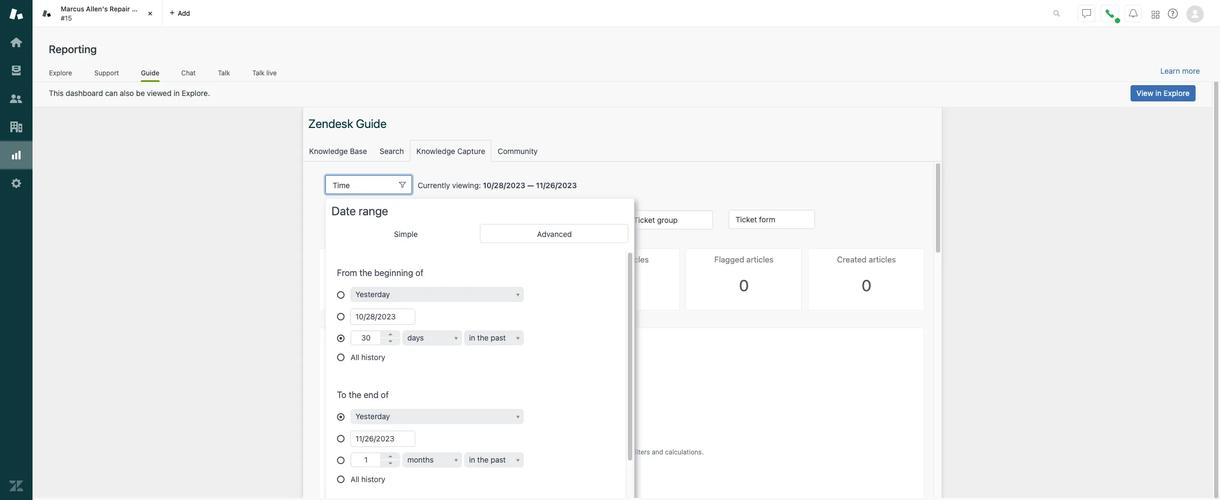 Task type: vqa. For each thing, say whether or not it's contained in the screenshot.
Outcomes
no



Task type: locate. For each thing, give the bounding box(es) containing it.
views image
[[9, 63, 23, 78]]

also
[[120, 88, 134, 98]]

2 in from the left
[[1156, 88, 1162, 98]]

button displays agent's chat status as invisible. image
[[1083, 9, 1091, 18]]

learn more link
[[1161, 66, 1200, 76]]

talk left live
[[252, 69, 265, 77]]

0 horizontal spatial talk
[[218, 69, 230, 77]]

1 talk from the left
[[218, 69, 230, 77]]

more
[[1182, 66, 1200, 75]]

zendesk support image
[[9, 7, 23, 21]]

this
[[49, 88, 64, 98]]

learn more
[[1161, 66, 1200, 75]]

talk live
[[252, 69, 277, 77]]

customers image
[[9, 92, 23, 106]]

0 horizontal spatial in
[[174, 88, 180, 98]]

in inside button
[[1156, 88, 1162, 98]]

main element
[[0, 0, 33, 500]]

can
[[105, 88, 118, 98]]

viewed
[[147, 88, 172, 98]]

add
[[178, 9, 190, 17]]

talk
[[218, 69, 230, 77], [252, 69, 265, 77]]

1 horizontal spatial talk
[[252, 69, 265, 77]]

explore
[[49, 69, 72, 77], [1164, 88, 1190, 98]]

1 horizontal spatial in
[[1156, 88, 1162, 98]]

0 horizontal spatial explore
[[49, 69, 72, 77]]

talk right chat
[[218, 69, 230, 77]]

admin image
[[9, 176, 23, 190]]

marcus
[[61, 5, 84, 13]]

marcus allen's repair ticket #15
[[61, 5, 151, 22]]

in right viewed
[[174, 88, 180, 98]]

0 vertical spatial explore
[[49, 69, 72, 77]]

talk for talk
[[218, 69, 230, 77]]

in right view
[[1156, 88, 1162, 98]]

tabs tab list
[[33, 0, 1042, 27]]

guide link
[[141, 69, 159, 82]]

ticket
[[132, 5, 151, 13]]

talk link
[[218, 69, 230, 80]]

explore down learn more link
[[1164, 88, 1190, 98]]

explore link
[[49, 69, 72, 80]]

talk live link
[[252, 69, 277, 80]]

1 horizontal spatial explore
[[1164, 88, 1190, 98]]

chat link
[[181, 69, 196, 80]]

2 talk from the left
[[252, 69, 265, 77]]

tab
[[33, 0, 163, 27]]

#15
[[61, 14, 72, 22]]

1 vertical spatial explore
[[1164, 88, 1190, 98]]

learn
[[1161, 66, 1180, 75]]

explore up "this"
[[49, 69, 72, 77]]

in
[[174, 88, 180, 98], [1156, 88, 1162, 98]]

add button
[[163, 0, 197, 27]]

explore inside button
[[1164, 88, 1190, 98]]

get help image
[[1168, 9, 1178, 18]]

support
[[94, 69, 119, 77]]



Task type: describe. For each thing, give the bounding box(es) containing it.
1 in from the left
[[174, 88, 180, 98]]

view
[[1137, 88, 1154, 98]]

live
[[266, 69, 277, 77]]

be
[[136, 88, 145, 98]]

allen's
[[86, 5, 108, 13]]

repair
[[110, 5, 130, 13]]

dashboard
[[66, 88, 103, 98]]

explore.
[[182, 88, 210, 98]]

view in explore
[[1137, 88, 1190, 98]]

guide
[[141, 69, 159, 77]]

chat
[[181, 69, 196, 77]]

talk for talk live
[[252, 69, 265, 77]]

reporting image
[[9, 148, 23, 162]]

this dashboard can also be viewed in explore.
[[49, 88, 210, 98]]

reporting
[[49, 43, 97, 55]]

view in explore button
[[1131, 85, 1196, 101]]

get started image
[[9, 35, 23, 49]]

support link
[[94, 69, 119, 80]]

close image
[[145, 8, 156, 19]]

notifications image
[[1129, 9, 1138, 18]]

zendesk products image
[[1152, 11, 1160, 18]]

zendesk image
[[9, 479, 23, 493]]

tab containing marcus allen's repair ticket
[[33, 0, 163, 27]]

organizations image
[[9, 120, 23, 134]]



